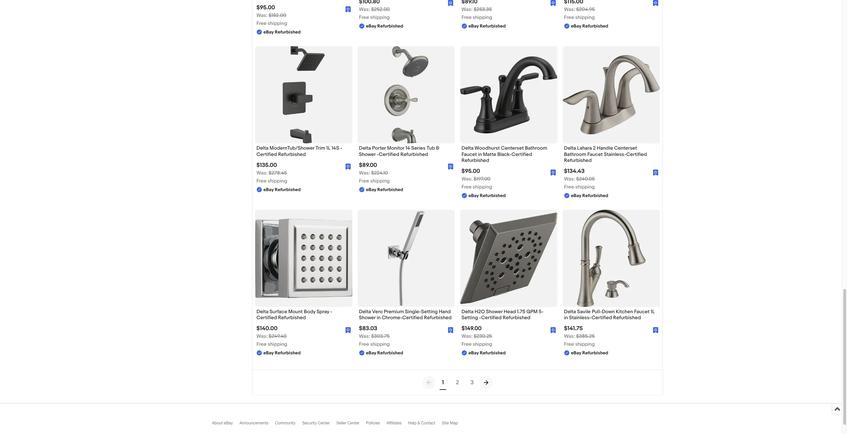 Task type: vqa. For each thing, say whether or not it's contained in the screenshot.
the Was: corresponding to Was: $303.75 Free shipping
yes



Task type: describe. For each thing, give the bounding box(es) containing it.
$197.00
[[474, 176, 491, 182]]

was: for was: $385.25 free shipping
[[565, 334, 576, 340]]

free for was: $252.00 free shipping
[[359, 14, 369, 21]]

certified inside delta surface mount body spray - certified refurbished
[[257, 315, 277, 321]]

$252.00
[[371, 6, 390, 13]]

$149.00
[[462, 326, 482, 332]]

certified inside the delta vero premium single-setting hand shower  in chrome-certified refurbished
[[403, 315, 423, 321]]

head
[[504, 309, 516, 315]]

$83.03
[[359, 326, 378, 332]]

was: for was: $230.25 free shipping
[[462, 334, 473, 340]]

was: for was: $278.45 free shipping
[[257, 170, 268, 176]]

$140.00
[[257, 326, 278, 332]]

center for security center
[[318, 421, 330, 426]]

site map link
[[442, 421, 465, 429]]

in for $83.03
[[377, 315, 381, 321]]

free for was: $303.75 free shipping
[[359, 342, 369, 348]]

delta surface mount body spray - certified refurbished link
[[257, 309, 351, 323]]

setting inside the delta vero premium single-setting hand shower  in chrome-certified refurbished
[[422, 309, 438, 315]]

moderntub/shower
[[270, 145, 315, 152]]

free for was: $204.95 free shipping
[[565, 14, 575, 21]]

setting inside delta h2o shower head 1.75 gpm 5- setting -certified refurbished
[[462, 315, 478, 321]]

$303.75
[[371, 334, 390, 340]]

shower inside the delta vero premium single-setting hand shower  in chrome-certified refurbished
[[359, 315, 376, 321]]

chrome-
[[382, 315, 403, 321]]

shipping for $182.00
[[268, 20, 287, 27]]

certified inside delta lahara 2 handle centerset bathroom faucet stainless-certified refurbished
[[627, 151, 647, 158]]

kitchen
[[616, 309, 634, 315]]

was: $385.25 free shipping
[[565, 334, 595, 348]]

premium
[[384, 309, 404, 315]]

3 link
[[465, 376, 480, 390]]

delta moderntub/shower trim 1l 14s - certified refurbished link
[[257, 145, 351, 159]]

delta porter monitor 14 series tub & shower -certified refurbished link
[[359, 145, 454, 159]]

was: $230.25 free shipping
[[462, 334, 493, 348]]

bathroom inside delta woodhurst centerset bathroom faucet in matte black-certified refurbished
[[525, 145, 548, 152]]

ebay refurbished for was: $253.35 free shipping
[[469, 23, 506, 29]]

refurbished inside the delta vero premium single-setting hand shower  in chrome-certified refurbished
[[424, 315, 452, 321]]

single-
[[405, 309, 422, 315]]

delta for $141.75
[[565, 309, 577, 315]]

$230.25
[[474, 334, 493, 340]]

surface
[[270, 309, 287, 315]]

security center
[[302, 421, 330, 426]]

trim
[[316, 145, 325, 152]]

was: for was: $252.00 free shipping
[[359, 6, 370, 13]]

navigation containing 1
[[423, 376, 493, 390]]

free for was: $253.35 free shipping
[[462, 14, 472, 21]]

$278.45
[[269, 170, 287, 176]]

$204.95
[[577, 6, 595, 13]]

was: $253.35 free shipping
[[462, 6, 493, 21]]

certified inside delta h2o shower head 1.75 gpm 5- setting -certified refurbished
[[482, 315, 502, 321]]

was: $204.95 free shipping
[[565, 6, 595, 21]]

refurbished inside delta lahara 2 handle centerset bathroom faucet stainless-certified refurbished
[[565, 157, 592, 164]]

2 link
[[451, 376, 465, 390]]

faucet inside delta lahara 2 handle centerset bathroom faucet stainless-certified refurbished
[[588, 151, 603, 158]]

stainless- inside delta lahara 2 handle centerset bathroom faucet stainless-certified refurbished
[[604, 151, 627, 158]]

$135.00
[[257, 162, 277, 169]]

matte
[[484, 151, 497, 158]]

refurbished inside delta porter monitor 14 series tub & shower -certified refurbished
[[401, 151, 428, 158]]

free for was: $224.10 free shipping
[[359, 178, 369, 184]]

ebay refurbished for was: $385.25 free shipping
[[572, 350, 609, 356]]

pull-
[[592, 309, 602, 315]]

ebay for was: $240.05 free shipping
[[572, 193, 582, 199]]

2 inside delta lahara 2 handle centerset bathroom faucet stainless-certified refurbished
[[594, 145, 596, 152]]

faucet inside delta woodhurst centerset bathroom faucet in matte black-certified refurbished
[[462, 151, 477, 158]]

refurbished inside delta surface mount body spray - certified refurbished
[[278, 315, 306, 321]]

1
[[442, 380, 444, 386]]

1 link
[[436, 376, 451, 390]]

free for was: $230.25 free shipping
[[462, 342, 472, 348]]

free for was: $182.00 free shipping
[[257, 20, 267, 27]]

$134.43
[[565, 168, 585, 175]]

free for was: $249.40 free shipping
[[257, 342, 267, 348]]

5-
[[539, 309, 544, 315]]

delta h2o shower head 1.75 gpm 5- setting -certified refurbished
[[462, 309, 544, 321]]

ebay refurbished for was: $249.40 free shipping
[[264, 350, 301, 356]]

shipping for $253.35
[[473, 14, 493, 21]]

delta savile pull-down kitchen faucet 1l in stainless-certified refurbished
[[565, 309, 655, 321]]

delta vero premium single-setting hand shower  in chrome-certified refurbished link
[[359, 309, 454, 323]]

certified inside delta savile pull-down kitchen faucet 1l in stainless-certified refurbished
[[592, 315, 613, 321]]

gpm
[[527, 309, 538, 315]]

ebay refurbished for was: $252.00 free shipping
[[366, 23, 404, 29]]

certified inside delta moderntub/shower trim 1l 14s - certified refurbished
[[257, 151, 277, 158]]

was: $303.75 free shipping
[[359, 334, 390, 348]]

$182.00
[[269, 12, 287, 19]]

$95.00 for $182.00
[[257, 4, 275, 11]]

$249.40
[[269, 334, 287, 340]]

delta vero premium single-setting hand shower  in chrome-certified refurbished
[[359, 309, 452, 321]]

delta woodhurst centerset bathroom faucet in matte black-certified refurbished image
[[461, 56, 558, 134]]

delta surface mount body spray - certified refurbished
[[257, 309, 333, 321]]

delta savile pull-down kitchen faucet 1l in stainless-certified refurbished image
[[578, 210, 646, 307]]

ebay refurbished for was: $230.25 free shipping
[[469, 350, 506, 356]]

contact
[[422, 421, 436, 426]]

monitor
[[387, 145, 405, 152]]

refurbished inside delta moderntub/shower trim 1l 14s - certified refurbished
[[278, 151, 306, 158]]

body
[[304, 309, 316, 315]]

certified inside delta woodhurst centerset bathroom faucet in matte black-certified refurbished
[[512, 151, 533, 158]]

was: $249.40 free shipping
[[257, 334, 287, 348]]

faucet inside delta savile pull-down kitchen faucet 1l in stainless-certified refurbished
[[635, 309, 650, 315]]

delta porter monitor 14 series tub & shower -certified refurbished
[[359, 145, 440, 158]]

was: $278.45 free shipping
[[257, 170, 287, 184]]

delta for $89.00
[[359, 145, 371, 152]]

hand
[[439, 309, 451, 315]]

ebay refurbished for was: $240.05 free shipping
[[572, 193, 609, 199]]

was: $252.00 free shipping
[[359, 6, 390, 21]]

was: for was: $253.35 free shipping
[[462, 6, 473, 13]]

was: for was: $224.10 free shipping
[[359, 170, 370, 176]]

porter
[[372, 145, 386, 152]]

- inside delta moderntub/shower trim 1l 14s - certified refurbished
[[341, 145, 342, 152]]

3
[[471, 380, 474, 386]]

$240.05
[[577, 176, 595, 182]]

free for was: $385.25 free shipping
[[565, 342, 575, 348]]

free for was: $278.45 free shipping
[[257, 178, 267, 184]]

ebay refurbished for was: $278.45 free shipping
[[264, 187, 301, 193]]

refurbished inside delta h2o shower head 1.75 gpm 5- setting -certified refurbished
[[503, 315, 531, 321]]

delta woodhurst centerset bathroom faucet in matte black-certified refurbished link
[[462, 145, 557, 165]]

delta h2o shower head 1.75 gpm 5-setting -certified refurbished image
[[461, 213, 558, 304]]

$385.25
[[577, 334, 595, 340]]

& inside delta porter monitor 14 series tub & shower -certified refurbished
[[436, 145, 440, 152]]

seller
[[337, 421, 347, 426]]

announcements link
[[240, 421, 275, 429]]

delta for $140.00
[[257, 309, 269, 315]]

shipping for $252.00
[[371, 14, 390, 21]]

ebay for was: $253.35 free shipping
[[469, 23, 479, 29]]

delta woodhurst centerset bathroom faucet in matte black-certified refurbished
[[462, 145, 548, 164]]

ebay refurbished for was: $182.00 free shipping
[[264, 29, 301, 35]]

savile
[[578, 309, 591, 315]]

shipping for $278.45
[[268, 178, 287, 184]]

14s
[[332, 145, 339, 152]]



Task type: locate. For each thing, give the bounding box(es) containing it.
ebay refurbished down was: $240.05 free shipping
[[572, 193, 609, 199]]

delta moderntub/shower trim 1l 14s - certified refurbished
[[257, 145, 342, 158]]

1 horizontal spatial stainless-
[[604, 151, 627, 158]]

was: for was: $249.40 free shipping
[[257, 334, 268, 340]]

$95.00 up the was: $197.00 free shipping
[[462, 168, 481, 175]]

woodhurst
[[475, 145, 500, 152]]

delta porter monitor 14 series tub & shower -certified refurbished image
[[385, 46, 429, 144]]

ebay down was: $303.75 free shipping
[[366, 350, 377, 356]]

ebay down was: $253.35 free shipping
[[469, 23, 479, 29]]

2 horizontal spatial in
[[565, 315, 568, 321]]

ebay for was: $249.40 free shipping
[[264, 350, 274, 356]]

& inside "link"
[[418, 421, 420, 426]]

delta lahara 2 handle centerset bathroom faucet stainless-certified refurbished
[[565, 145, 647, 164]]

was: for was: $182.00 free shipping
[[257, 12, 268, 19]]

& right tub
[[436, 145, 440, 152]]

lahara
[[578, 145, 592, 152]]

shipping for $204.95
[[576, 14, 595, 21]]

was: down $135.00
[[257, 170, 268, 176]]

ebay for was: $278.45 free shipping
[[264, 187, 274, 193]]

shipping down $204.95
[[576, 14, 595, 21]]

ebay refurbished for was: $224.10 free shipping
[[366, 187, 404, 193]]

in
[[478, 151, 482, 158], [377, 315, 381, 321], [565, 315, 568, 321]]

free inside was: $252.00 free shipping
[[359, 14, 369, 21]]

ebay down was: $249.40 free shipping
[[264, 350, 274, 356]]

shipping for $224.10
[[371, 178, 390, 184]]

- inside delta h2o shower head 1.75 gpm 5- setting -certified refurbished
[[480, 315, 482, 321]]

shipping inside was: $385.25 free shipping
[[576, 342, 595, 348]]

was: inside was: $385.25 free shipping
[[565, 334, 576, 340]]

faucet up $240.05
[[588, 151, 603, 158]]

1.75
[[517, 309, 526, 315]]

0 horizontal spatial faucet
[[462, 151, 477, 158]]

0 horizontal spatial setting
[[422, 309, 438, 315]]

0 vertical spatial stainless-
[[604, 151, 627, 158]]

0 horizontal spatial bathroom
[[525, 145, 548, 152]]

series
[[412, 145, 426, 152]]

stainless- up $141.75
[[570, 315, 592, 321]]

0 horizontal spatial center
[[318, 421, 330, 426]]

shower inside delta h2o shower head 1.75 gpm 5- setting -certified refurbished
[[486, 309, 503, 315]]

refurbished inside delta woodhurst centerset bathroom faucet in matte black-certified refurbished
[[462, 157, 490, 164]]

shipping down $303.75
[[371, 342, 390, 348]]

- inside delta porter monitor 14 series tub & shower -certified refurbished
[[377, 151, 379, 158]]

was: for was: $303.75 free shipping
[[359, 334, 370, 340]]

1 vertical spatial 2
[[456, 380, 460, 386]]

was: inside was: $253.35 free shipping
[[462, 6, 473, 13]]

free inside "was: $204.95 free shipping"
[[565, 14, 575, 21]]

ebay for was: $204.95 free shipping
[[572, 23, 582, 29]]

ebay refurbished down the was: $224.10 free shipping
[[366, 187, 404, 193]]

ebay refurbished down was: $385.25 free shipping
[[572, 350, 609, 356]]

certified inside delta porter monitor 14 series tub & shower -certified refurbished
[[379, 151, 400, 158]]

handle
[[597, 145, 614, 152]]

1 horizontal spatial faucet
[[588, 151, 603, 158]]

delta lahara 2 handle centerset bathroom faucet stainless-certified refurbished image
[[563, 55, 661, 135]]

& right help
[[418, 421, 420, 426]]

was: down $140.00 on the bottom left
[[257, 334, 268, 340]]

ebay down was: $182.00 free shipping
[[264, 29, 274, 35]]

shipping down $230.25
[[473, 342, 493, 348]]

center inside seller center link
[[348, 421, 360, 426]]

delta for $83.03
[[359, 309, 371, 315]]

delta for $135.00
[[257, 145, 269, 152]]

bathroom right black-
[[525, 145, 548, 152]]

1l left 14s
[[327, 145, 331, 152]]

was: left $252.00
[[359, 6, 370, 13]]

community
[[275, 421, 296, 426]]

0 vertical spatial $95.00
[[257, 4, 275, 11]]

was: down $141.75
[[565, 334, 576, 340]]

was: inside was: $240.05 free shipping
[[565, 176, 576, 182]]

shipping inside was: $182.00 free shipping
[[268, 20, 287, 27]]

$95.00 for $197.00
[[462, 168, 481, 175]]

was: inside was: $278.45 free shipping
[[257, 170, 268, 176]]

ebay for was: $252.00 free shipping
[[366, 23, 377, 29]]

shipping
[[371, 14, 390, 21], [473, 14, 493, 21], [576, 14, 595, 21], [268, 20, 287, 27], [268, 178, 287, 184], [371, 178, 390, 184], [473, 184, 493, 190], [576, 184, 595, 190], [268, 342, 287, 348], [371, 342, 390, 348], [473, 342, 493, 348], [576, 342, 595, 348]]

ebay refurbished down was: $182.00 free shipping
[[264, 29, 301, 35]]

down
[[602, 309, 615, 315]]

$95.00 up was: $182.00 free shipping
[[257, 4, 275, 11]]

1 horizontal spatial 2
[[594, 145, 596, 152]]

was: inside "was: $230.25 free shipping"
[[462, 334, 473, 340]]

0 horizontal spatial stainless-
[[570, 315, 592, 321]]

shower up $89.00
[[359, 151, 376, 158]]

was: inside "was: $204.95 free shipping"
[[565, 6, 576, 13]]

in for $141.75
[[565, 315, 568, 321]]

2
[[594, 145, 596, 152], [456, 380, 460, 386]]

about ebay link
[[212, 421, 240, 429]]

1 horizontal spatial $95.00
[[462, 168, 481, 175]]

free inside was: $240.05 free shipping
[[565, 184, 575, 190]]

1 vertical spatial &
[[418, 421, 420, 426]]

help
[[409, 421, 417, 426]]

delta for $95.00
[[462, 145, 474, 152]]

free inside the was: $197.00 free shipping
[[462, 184, 472, 190]]

shipping down $253.35
[[473, 14, 493, 21]]

center right seller
[[348, 421, 360, 426]]

shipping inside "was: $204.95 free shipping"
[[576, 14, 595, 21]]

centerset inside delta lahara 2 handle centerset bathroom faucet stainless-certified refurbished
[[615, 145, 638, 152]]

shipping down $182.00
[[268, 20, 287, 27]]

0 horizontal spatial 1l
[[327, 145, 331, 152]]

community link
[[275, 421, 302, 429]]

shipping inside the was: $197.00 free shipping
[[473, 184, 493, 190]]

1 horizontal spatial center
[[348, 421, 360, 426]]

shipping down $249.40
[[268, 342, 287, 348]]

spray
[[317, 309, 330, 315]]

ebay refurbished down was: $252.00 free shipping
[[366, 23, 404, 29]]

1 horizontal spatial bathroom
[[565, 151, 587, 158]]

free inside was: $278.45 free shipping
[[257, 178, 267, 184]]

delta left h2o
[[462, 309, 474, 315]]

shipping inside was: $253.35 free shipping
[[473, 14, 493, 21]]

was: down $134.43 at the top of the page
[[565, 176, 576, 182]]

ebay down was: $385.25 free shipping
[[572, 350, 582, 356]]

center for seller center
[[348, 421, 360, 426]]

bathroom up $134.43 at the top of the page
[[565, 151, 587, 158]]

refurbished inside delta savile pull-down kitchen faucet 1l in stainless-certified refurbished
[[614, 315, 641, 321]]

ebay down was: $240.05 free shipping
[[572, 193, 582, 199]]

delta inside delta woodhurst centerset bathroom faucet in matte black-certified refurbished
[[462, 145, 474, 152]]

2 inside navigation
[[456, 380, 460, 386]]

in up $141.75
[[565, 315, 568, 321]]

2 right lahara on the top of the page
[[594, 145, 596, 152]]

was: left $182.00
[[257, 12, 268, 19]]

seller center link
[[337, 421, 366, 429]]

setting left hand
[[422, 309, 438, 315]]

14
[[406, 145, 410, 152]]

- up $89.00
[[377, 151, 379, 158]]

- up $149.00
[[480, 315, 482, 321]]

in inside the delta vero premium single-setting hand shower  in chrome-certified refurbished
[[377, 315, 381, 321]]

ebay refurbished down was: $278.45 free shipping
[[264, 187, 301, 193]]

was: left $204.95
[[565, 6, 576, 13]]

delta moderntub/shower trim 1l 14s -certified refurbished image
[[283, 46, 325, 144]]

shipping for $303.75
[[371, 342, 390, 348]]

shipping for $197.00
[[473, 184, 493, 190]]

1l inside delta moderntub/shower trim 1l 14s - certified refurbished
[[327, 145, 331, 152]]

was: for was: $204.95 free shipping
[[565, 6, 576, 13]]

free inside the was: $224.10 free shipping
[[359, 178, 369, 184]]

ebay refurbished for was: $197.00 free shipping
[[469, 193, 506, 199]]

was: inside was: $303.75 free shipping
[[359, 334, 370, 340]]

h2o
[[475, 309, 485, 315]]

was: inside the was: $224.10 free shipping
[[359, 170, 370, 176]]

shipping inside was: $252.00 free shipping
[[371, 14, 390, 21]]

2 center from the left
[[348, 421, 360, 426]]

ebay down "was: $204.95 free shipping" at the top right of page
[[572, 23, 582, 29]]

shower inside delta porter monitor 14 series tub & shower -certified refurbished
[[359, 151, 376, 158]]

ebay refurbished down was: $253.35 free shipping
[[469, 23, 506, 29]]

was: down $83.03
[[359, 334, 370, 340]]

centerset
[[501, 145, 524, 152], [615, 145, 638, 152]]

mount
[[289, 309, 303, 315]]

1 horizontal spatial 1l
[[651, 309, 655, 315]]

certified
[[257, 151, 277, 158], [379, 151, 400, 158], [512, 151, 533, 158], [627, 151, 647, 158], [257, 315, 277, 321], [403, 315, 423, 321], [482, 315, 502, 321], [592, 315, 613, 321]]

black-
[[498, 151, 512, 158]]

1 horizontal spatial centerset
[[615, 145, 638, 152]]

delta vero premium single-setting hand shower  in chrome-certified refurbished image
[[358, 210, 455, 307]]

0 vertical spatial 2
[[594, 145, 596, 152]]

ebay refurbished down "was: $230.25 free shipping"
[[469, 350, 506, 356]]

was:
[[359, 6, 370, 13], [462, 6, 473, 13], [565, 6, 576, 13], [257, 12, 268, 19], [257, 170, 268, 176], [359, 170, 370, 176], [462, 176, 473, 182], [565, 176, 576, 182], [257, 334, 268, 340], [359, 334, 370, 340], [462, 334, 473, 340], [565, 334, 576, 340]]

$95.00
[[257, 4, 275, 11], [462, 168, 481, 175]]

&
[[436, 145, 440, 152], [418, 421, 420, 426]]

delta inside the delta vero premium single-setting hand shower  in chrome-certified refurbished
[[359, 309, 371, 315]]

setting
[[422, 309, 438, 315], [462, 315, 478, 321]]

ebay right about
[[224, 421, 233, 426]]

help & contact link
[[409, 421, 442, 429]]

- inside delta surface mount body spray - certified refurbished
[[331, 309, 333, 315]]

ebay for was: $385.25 free shipping
[[572, 350, 582, 356]]

ebay for was: $197.00 free shipping
[[469, 193, 479, 199]]

ebay refurbished
[[366, 23, 404, 29], [469, 23, 506, 29], [572, 23, 609, 29], [264, 29, 301, 35], [264, 187, 301, 193], [366, 187, 404, 193], [469, 193, 506, 199], [572, 193, 609, 199], [264, 350, 301, 356], [366, 350, 404, 356], [469, 350, 506, 356], [572, 350, 609, 356]]

ebay refurbished down "was: $204.95 free shipping" at the top right of page
[[572, 23, 609, 29]]

delta left the vero
[[359, 309, 371, 315]]

security
[[302, 421, 317, 426]]

shipping for $240.05
[[576, 184, 595, 190]]

1l right kitchen
[[651, 309, 655, 315]]

was: $240.05 free shipping
[[565, 176, 595, 190]]

ebay down was: $252.00 free shipping
[[366, 23, 377, 29]]

shower up $83.03
[[359, 315, 376, 321]]

faucet right kitchen
[[635, 309, 650, 315]]

0 horizontal spatial 2
[[456, 380, 460, 386]]

delta inside delta savile pull-down kitchen faucet 1l in stainless-certified refurbished
[[565, 309, 577, 315]]

delta
[[257, 145, 269, 152], [359, 145, 371, 152], [462, 145, 474, 152], [565, 145, 577, 152], [257, 309, 269, 315], [359, 309, 371, 315], [462, 309, 474, 315], [565, 309, 577, 315]]

-
[[341, 145, 342, 152], [377, 151, 379, 158], [331, 309, 333, 315], [480, 315, 482, 321]]

stainless- inside delta savile pull-down kitchen faucet 1l in stainless-certified refurbished
[[570, 315, 592, 321]]

was: down $149.00
[[462, 334, 473, 340]]

free for was: $197.00 free shipping
[[462, 184, 472, 190]]

delta lahara 2 handle centerset bathroom faucet stainless-certified refurbished link
[[565, 145, 659, 165]]

- right spray
[[331, 309, 333, 315]]

0 horizontal spatial centerset
[[501, 145, 524, 152]]

ebay for was: $230.25 free shipping
[[469, 350, 479, 356]]

$253.35
[[474, 6, 492, 13]]

- right 14s
[[341, 145, 342, 152]]

ebay refurbished down was: $249.40 free shipping
[[264, 350, 301, 356]]

was: for was: $240.05 free shipping
[[565, 176, 576, 182]]

setting up $149.00
[[462, 315, 478, 321]]

was: down $89.00
[[359, 170, 370, 176]]

vero
[[372, 309, 383, 315]]

site
[[442, 421, 449, 426]]

ebay down "was: $230.25 free shipping"
[[469, 350, 479, 356]]

affiliates link
[[387, 421, 409, 429]]

2 right 1
[[456, 380, 460, 386]]

1 vertical spatial stainless-
[[570, 315, 592, 321]]

policies link
[[366, 421, 387, 429]]

center inside the security center link
[[318, 421, 330, 426]]

ebay for was: $224.10 free shipping
[[366, 187, 377, 193]]

navigation
[[423, 376, 493, 390]]

1 horizontal spatial in
[[478, 151, 482, 158]]

1 horizontal spatial &
[[436, 145, 440, 152]]

shipping inside was: $249.40 free shipping
[[268, 342, 287, 348]]

1 centerset from the left
[[501, 145, 524, 152]]

free inside was: $303.75 free shipping
[[359, 342, 369, 348]]

free inside was: $182.00 free shipping
[[257, 20, 267, 27]]

$141.75
[[565, 326, 583, 332]]

was: left $197.00
[[462, 176, 473, 182]]

centerset right handle
[[615, 145, 638, 152]]

was: $182.00 free shipping
[[257, 12, 287, 27]]

shipping down $197.00
[[473, 184, 493, 190]]

shipping down $240.05
[[576, 184, 595, 190]]

shipping down '$278.45' at the top left of the page
[[268, 178, 287, 184]]

delta left 'surface'
[[257, 309, 269, 315]]

in inside delta savile pull-down kitchen faucet 1l in stainless-certified refurbished
[[565, 315, 568, 321]]

security center link
[[302, 421, 337, 429]]

delta inside delta h2o shower head 1.75 gpm 5- setting -certified refurbished
[[462, 309, 474, 315]]

1 center from the left
[[318, 421, 330, 426]]

ebay
[[366, 23, 377, 29], [469, 23, 479, 29], [572, 23, 582, 29], [264, 29, 274, 35], [264, 187, 274, 193], [366, 187, 377, 193], [469, 193, 479, 199], [572, 193, 582, 199], [264, 350, 274, 356], [366, 350, 377, 356], [469, 350, 479, 356], [572, 350, 582, 356], [224, 421, 233, 426]]

delta for $134.43
[[565, 145, 577, 152]]

delta left the woodhurst
[[462, 145, 474, 152]]

1 horizontal spatial setting
[[462, 315, 478, 321]]

free
[[359, 14, 369, 21], [462, 14, 472, 21], [565, 14, 575, 21], [257, 20, 267, 27], [257, 178, 267, 184], [359, 178, 369, 184], [462, 184, 472, 190], [565, 184, 575, 190], [257, 342, 267, 348], [359, 342, 369, 348], [462, 342, 472, 348], [565, 342, 575, 348]]

seller center
[[337, 421, 360, 426]]

ebay refurbished for was: $303.75 free shipping
[[366, 350, 404, 356]]

delta inside delta moderntub/shower trim 1l 14s - certified refurbished
[[257, 145, 269, 152]]

map
[[450, 421, 458, 426]]

ebay for was: $303.75 free shipping
[[366, 350, 377, 356]]

was: inside was: $249.40 free shipping
[[257, 334, 268, 340]]

was: $224.10 free shipping
[[359, 170, 390, 184]]

ebay refurbished down was: $303.75 free shipping
[[366, 350, 404, 356]]

shipping for $249.40
[[268, 342, 287, 348]]

was: inside was: $252.00 free shipping
[[359, 6, 370, 13]]

delta inside delta porter monitor 14 series tub & shower -certified refurbished
[[359, 145, 371, 152]]

delta surface mount body spray -certified refurbished image
[[255, 219, 353, 298]]

in left matte
[[478, 151, 482, 158]]

shipping inside was: $240.05 free shipping
[[576, 184, 595, 190]]

shipping inside was: $278.45 free shipping
[[268, 178, 287, 184]]

faucet left matte
[[462, 151, 477, 158]]

shower right h2o
[[486, 309, 503, 315]]

2 centerset from the left
[[615, 145, 638, 152]]

was: inside was: $182.00 free shipping
[[257, 12, 268, 19]]

site map
[[442, 421, 458, 426]]

$89.00
[[359, 162, 377, 169]]

stainless- right lahara on the top of the page
[[604, 151, 627, 158]]

shipping down $224.10
[[371, 178, 390, 184]]

in inside delta woodhurst centerset bathroom faucet in matte black-certified refurbished
[[478, 151, 482, 158]]

1 vertical spatial $95.00
[[462, 168, 481, 175]]

was: $197.00 free shipping
[[462, 176, 493, 190]]

shower
[[359, 151, 376, 158], [486, 309, 503, 315], [359, 315, 376, 321]]

in left chrome-
[[377, 315, 381, 321]]

about ebay
[[212, 421, 233, 426]]

policies
[[366, 421, 380, 426]]

free inside was: $253.35 free shipping
[[462, 14, 472, 21]]

[object undefined] image
[[551, 0, 557, 6], [346, 164, 351, 170], [551, 169, 557, 176], [654, 169, 659, 176], [551, 170, 557, 176], [346, 327, 351, 333], [448, 327, 454, 333], [551, 327, 557, 333], [346, 327, 351, 333], [654, 327, 659, 333]]

ebay down was: $278.45 free shipping
[[264, 187, 274, 193]]

tub
[[427, 145, 435, 152]]

shipping inside was: $303.75 free shipping
[[371, 342, 390, 348]]

delta up $135.00
[[257, 145, 269, 152]]

$224.10
[[371, 170, 388, 176]]

centerset inside delta woodhurst centerset bathroom faucet in matte black-certified refurbished
[[501, 145, 524, 152]]

bathroom
[[525, 145, 548, 152], [565, 151, 587, 158]]

refurbished
[[378, 23, 404, 29], [480, 23, 506, 29], [583, 23, 609, 29], [275, 29, 301, 35], [278, 151, 306, 158], [401, 151, 428, 158], [462, 157, 490, 164], [565, 157, 592, 164], [275, 187, 301, 193], [378, 187, 404, 193], [480, 193, 506, 199], [583, 193, 609, 199], [278, 315, 306, 321], [424, 315, 452, 321], [503, 315, 531, 321], [614, 315, 641, 321], [275, 350, 301, 356], [378, 350, 404, 356], [480, 350, 506, 356], [583, 350, 609, 356]]

help & contact
[[409, 421, 436, 426]]

delta h2o shower head 1.75 gpm 5- setting -certified refurbished link
[[462, 309, 557, 323]]

affiliates
[[387, 421, 402, 426]]

1 vertical spatial 1l
[[651, 309, 655, 315]]

free for was: $240.05 free shipping
[[565, 184, 575, 190]]

delta left savile
[[565, 309, 577, 315]]

2 horizontal spatial faucet
[[635, 309, 650, 315]]

1l
[[327, 145, 331, 152], [651, 309, 655, 315]]

0 horizontal spatial $95.00
[[257, 4, 275, 11]]

shipping down $385.25
[[576, 342, 595, 348]]

delta inside delta lahara 2 handle centerset bathroom faucet stainless-certified refurbished
[[565, 145, 577, 152]]

delta left lahara on the top of the page
[[565, 145, 577, 152]]

shipping for $385.25
[[576, 342, 595, 348]]

was: for was: $197.00 free shipping
[[462, 176, 473, 182]]

shipping down $252.00
[[371, 14, 390, 21]]

delta left the porter
[[359, 145, 371, 152]]

center right security
[[318, 421, 330, 426]]

delta for $149.00
[[462, 309, 474, 315]]

bathroom inside delta lahara 2 handle centerset bathroom faucet stainless-certified refurbished
[[565, 151, 587, 158]]

free inside was: $249.40 free shipping
[[257, 342, 267, 348]]

about
[[212, 421, 223, 426]]

ebay down the was: $224.10 free shipping
[[366, 187, 377, 193]]

announcements
[[240, 421, 269, 426]]

free inside was: $385.25 free shipping
[[565, 342, 575, 348]]

free inside "was: $230.25 free shipping"
[[462, 342, 472, 348]]

stainless-
[[604, 151, 627, 158], [570, 315, 592, 321]]

0 vertical spatial 1l
[[327, 145, 331, 152]]

0 vertical spatial &
[[436, 145, 440, 152]]

1l inside delta savile pull-down kitchen faucet 1l in stainless-certified refurbished
[[651, 309, 655, 315]]

ebay for was: $182.00 free shipping
[[264, 29, 274, 35]]

ebay refurbished down the was: $197.00 free shipping
[[469, 193, 506, 199]]

[object undefined] image
[[448, 0, 454, 6], [551, 0, 557, 6], [654, 0, 659, 6], [448, 0, 454, 6], [654, 0, 659, 6], [346, 6, 351, 12], [346, 6, 351, 12], [346, 163, 351, 170], [448, 163, 454, 170], [448, 164, 454, 170], [654, 170, 659, 176], [654, 327, 659, 333], [448, 327, 454, 333], [551, 327, 557, 333]]

was: left $253.35
[[462, 6, 473, 13]]

ebay down the was: $197.00 free shipping
[[469, 193, 479, 199]]

was: inside the was: $197.00 free shipping
[[462, 176, 473, 182]]

ebay refurbished for was: $204.95 free shipping
[[572, 23, 609, 29]]

delta inside delta surface mount body spray - certified refurbished
[[257, 309, 269, 315]]

shipping inside "was: $230.25 free shipping"
[[473, 342, 493, 348]]

0 horizontal spatial in
[[377, 315, 381, 321]]

shipping inside the was: $224.10 free shipping
[[371, 178, 390, 184]]

shipping for $230.25
[[473, 342, 493, 348]]

0 horizontal spatial &
[[418, 421, 420, 426]]

centerset right matte
[[501, 145, 524, 152]]



